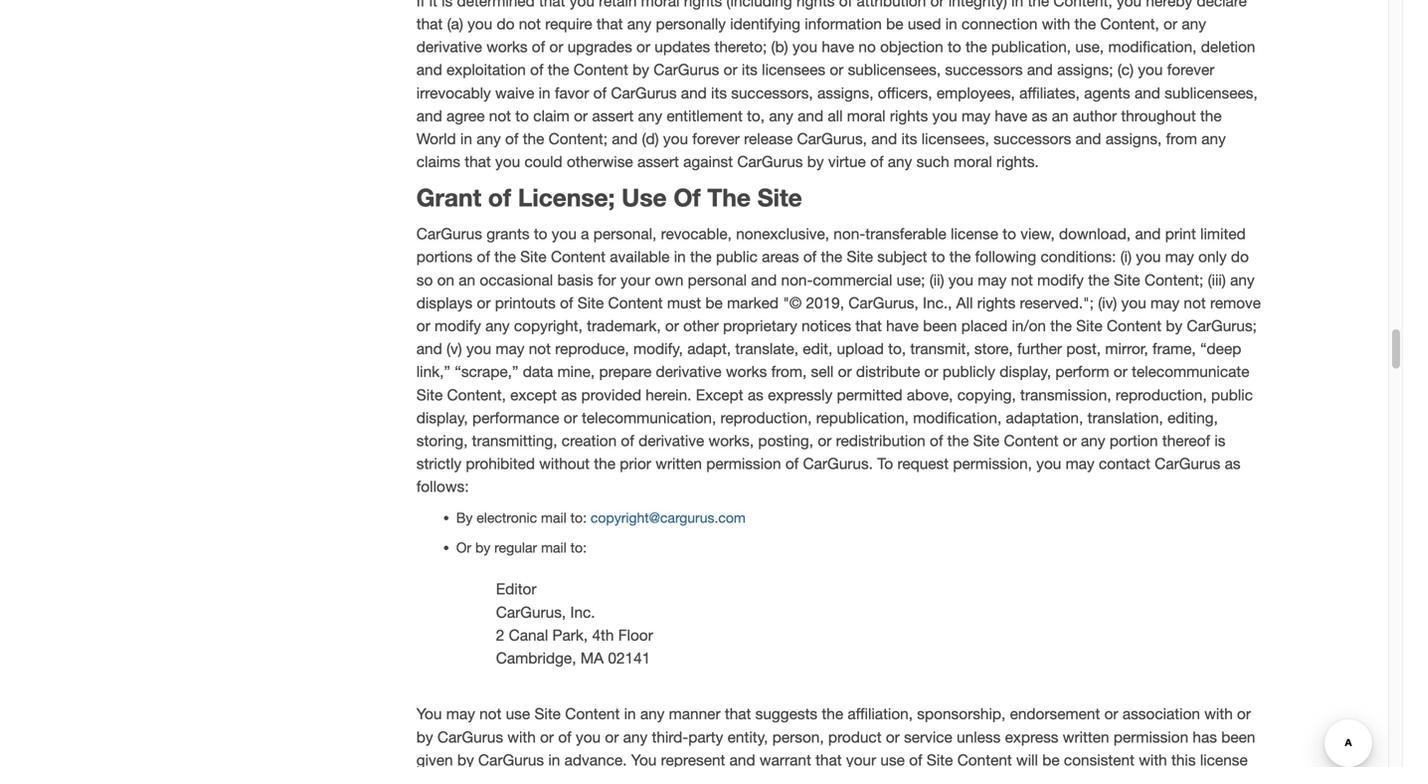 Task type: vqa. For each thing, say whether or not it's contained in the screenshot.
(44
no



Task type: describe. For each thing, give the bounding box(es) containing it.
to up the (ii) at top
[[932, 248, 946, 266]]

you right (c)
[[1139, 61, 1164, 79]]

rights inside cargurus grants to you a personal, revocable, nonexclusive, non-transferable license to view, download, and print limited portions of the site content available in the public areas of the site subject to the following conditions: (i) you may only do so on an occasional basis for your own personal and non-commercial use; (ii) you may not modify the site content; (iii) any displays or printouts of site content must be marked "© 2019, cargurus, inc., all rights reserved."; (iv) you may not remove or modify any copyright, trademark, or other proprietary notices that have been placed in/on the site content by cargurus; and (v) you may not reproduce, modify, adapt, translate, edit, upload to, transmit, store, further post, mirror, frame, "deep link," "scrape," data mine, prepare derivative works from, sell or distribute or publicly display, perform or telecommunicate site content, except as provided herein. except as expressly permitted above, copying, transmission, reproduction, public display, performance or telecommunication, reproduction, republication, modification, adaptation, translation, editing, storing, transmitting, creation of derivative works, posting, or redistribution of the site content or any portion thereof is strictly prohibited without the prior written permission of cargurus. to request permission, you may contact cargurus as follows:
[[978, 294, 1016, 312]]

so
[[417, 271, 433, 289]]

modify,
[[634, 340, 683, 358]]

in down 02141 at the left of the page
[[624, 705, 636, 723]]

by up the 'given'
[[417, 728, 433, 746]]

to up following
[[1003, 225, 1017, 243]]

the inside "you may not use site content in any manner that suggests the affiliation, sponsorship, endorsement or association with or by cargurus with or of you or any third-party entity, person, product or service unless express written permission has been given by cargurus in advance. you represent and warrant that your use of site content will be consistent with this licen"
[[822, 705, 844, 723]]

(a)
[[447, 15, 463, 33]]

or up above,
[[925, 363, 939, 381]]

by electronic mail to: copyright@cargurus.com
[[456, 510, 746, 526]]

may left contact in the bottom of the page
[[1066, 455, 1095, 473]]

the down "revocable,"
[[690, 248, 712, 266]]

only
[[1199, 248, 1227, 266]]

in inside cargurus grants to you a personal, revocable, nonexclusive, non-transferable license to view, download, and print limited portions of the site content available in the public areas of the site subject to the following conditions: (i) you may only do so on an occasional basis for your own personal and non-commercial use; (ii) you may not modify the site content; (iii) any displays or printouts of site content must be marked "© 2019, cargurus, inc., all rights reserved."; (iv) you may not remove or modify any copyright, trademark, or other proprietary notices that have been placed in/on the site content by cargurus; and (v) you may not reproduce, modify, adapt, translate, edit, upload to, transmit, store, further post, mirror, frame, "deep link," "scrape," data mine, prepare derivative works from, sell or distribute or publicly display, perform or telecommunicate site content, except as provided herein. except as expressly permitted above, copying, transmission, reproduction, public display, performance or telecommunication, reproduction, republication, modification, adaptation, translation, editing, storing, transmitting, creation of derivative works, posting, or redistribution of the site content or any portion thereof is strictly prohibited without the prior written permission of cargurus. to request permission, you may contact cargurus as follows:
[[674, 248, 686, 266]]

the up permission,
[[948, 432, 969, 450]]

contact
[[1099, 455, 1151, 473]]

0 vertical spatial assigns,
[[818, 84, 874, 102]]

exploitation
[[447, 61, 526, 79]]

you up the "scrape,"
[[467, 340, 492, 358]]

any down agree
[[477, 130, 501, 148]]

0 vertical spatial sublicensees,
[[848, 61, 941, 79]]

grant
[[417, 183, 482, 212]]

and down publication,
[[1028, 61, 1053, 79]]

you left a
[[552, 225, 577, 243]]

content up the basis
[[551, 248, 606, 266]]

cargurus up the 'given'
[[438, 728, 503, 746]]

cargurus down updates
[[654, 61, 720, 79]]

0 vertical spatial its
[[742, 61, 758, 79]]

modification, inside cargurus grants to you a personal, revocable, nonexclusive, non-transferable license to view, download, and print limited portions of the site content available in the public areas of the site subject to the following conditions: (i) you may only do so on an occasional basis for your own personal and non-commercial use; (ii) you may not modify the site content; (iii) any displays or printouts of site content must be marked "© 2019, cargurus, inc., all rights reserved."; (iv) you may not remove or modify any copyright, trademark, or other proprietary notices that have been placed in/on the site content by cargurus; and (v) you may not reproduce, modify, adapt, translate, edit, upload to, transmit, store, further post, mirror, frame, "deep link," "scrape," data mine, prepare derivative works from, sell or distribute or publicly display, perform or telecommunicate site content, except as provided herein. except as expressly permitted above, copying, transmission, reproduction, public display, performance or telecommunication, reproduction, republication, modification, adaptation, translation, editing, storing, transmitting, creation of derivative works, posting, or redistribution of the site content or any portion thereof is strictly prohibited without the prior written permission of cargurus. to request permission, you may contact cargurus as follows:
[[914, 409, 1002, 427]]

or up the "advance."
[[605, 728, 619, 746]]

all
[[828, 107, 843, 125]]

"scrape,"
[[455, 363, 519, 381]]

thereto;
[[715, 38, 767, 56]]

cargurus, inside cargurus grants to you a personal, revocable, nonexclusive, non-transferable license to view, download, and print limited portions of the site content available in the public areas of the site subject to the following conditions: (i) you may only do so on an occasional basis for your own personal and non-commercial use; (ii) you may not modify the site content; (iii) any displays or printouts of site content must be marked "© 2019, cargurus, inc., all rights reserved."; (iv) you may not remove or modify any copyright, trademark, or other proprietary notices that have been placed in/on the site content by cargurus; and (v) you may not reproduce, modify, adapt, translate, edit, upload to, transmit, store, further post, mirror, frame, "deep link," "scrape," data mine, prepare derivative works from, sell or distribute or publicly display, perform or telecommunicate site content, except as provided herein. except as expressly permitted above, copying, transmission, reproduction, public display, performance or telecommunication, reproduction, republication, modification, adaptation, translation, editing, storing, transmitting, creation of derivative works, posting, or redistribution of the site content or any portion thereof is strictly prohibited without the prior written permission of cargurus. to request permission, you may contact cargurus as follows:
[[849, 294, 919, 312]]

any left the third-
[[623, 728, 648, 746]]

prior
[[620, 455, 652, 473]]

personal
[[688, 271, 747, 289]]

the up favor
[[548, 61, 570, 79]]

may inside if it is determined that you retain moral rights (including rights of attribution or integrity) in the content, you hereby declare that (a) you do not require that any personally identifying information be used in connection with the content, or any derivative works of or upgrades or updates thereto; (b) you have no objection to the publication, use, modification, deletion and exploitation of the content by cargurus or its licensees or sublicensees, successors and assigns; (c) you forever irrevocably waive in favor of cargurus and its successors, assigns, officers, employees, affiliates, agents and sublicensees, and agree not to claim or assert any entitlement to, any and all moral rights you may have as an author throughout the world in any of the content; and (d) you forever release cargurus, and its licensees, successors and assigns, from any claims that you could otherwise assert against cargurus by virtue of any such moral rights.
[[962, 107, 991, 125]]

(including
[[727, 0, 793, 10]]

translate,
[[736, 340, 799, 358]]

content; inside if it is determined that you retain moral rights (including rights of attribution or integrity) in the content, you hereby declare that (a) you do not require that any personally identifying information be used in connection with the content, or any derivative works of or upgrades or updates thereto; (b) you have no objection to the publication, use, modification, deletion and exploitation of the content by cargurus or its licensees or sublicensees, successors and assigns; (c) you forever irrevocably waive in favor of cargurus and its successors, assigns, officers, employees, affiliates, agents and sublicensees, and agree not to claim or assert any entitlement to, any and all moral rights you may have as an author throughout the world in any of the content; and (d) you forever release cargurus, and its licensees, successors and assigns, from any claims that you could otherwise assert against cargurus by virtue of any such moral rights.
[[549, 130, 608, 148]]

nonexclusive,
[[736, 225, 830, 243]]

other
[[684, 317, 719, 335]]

consistent
[[1065, 751, 1135, 767]]

1 horizontal spatial sublicensees,
[[1165, 84, 1258, 102]]

regular
[[495, 539, 537, 556]]

portion
[[1110, 432, 1159, 450]]

1 horizontal spatial use
[[881, 751, 905, 767]]

own
[[655, 271, 684, 289]]

in up claim
[[539, 84, 551, 102]]

the up (iv)
[[1089, 271, 1110, 289]]

(c)
[[1118, 61, 1134, 79]]

cargurus;
[[1187, 317, 1258, 335]]

you up all
[[949, 271, 974, 289]]

with down cambridge,
[[508, 728, 536, 746]]

in left the "advance."
[[549, 751, 561, 767]]

and up marked
[[751, 271, 777, 289]]

or down thereto;
[[724, 61, 738, 79]]

your inside cargurus grants to you a personal, revocable, nonexclusive, non-transferable license to view, download, and print limited portions of the site content available in the public areas of the site subject to the following conditions: (i) you may only do so on an occasional basis for your own personal and non-commercial use; (ii) you may not modify the site content; (iii) any displays or printouts of site content must be marked "© 2019, cargurus, inc., all rights reserved."; (iv) you may not remove or modify any copyright, trademark, or other proprietary notices that have been placed in/on the site content by cargurus; and (v) you may not reproduce, modify, adapt, translate, edit, upload to, transmit, store, further post, mirror, frame, "deep link," "scrape," data mine, prepare derivative works from, sell or distribute or publicly display, perform or telecommunicate site content, except as provided herein. except as expressly permitted above, copying, transmission, reproduction, public display, performance or telecommunication, reproduction, republication, modification, adaptation, translation, editing, storing, transmitting, creation of derivative works, posting, or redistribution of the site content or any portion thereof is strictly prohibited without the prior written permission of cargurus. to request permission, you may contact cargurus as follows:
[[621, 271, 651, 289]]

may up frame,
[[1151, 294, 1180, 312]]

storing,
[[417, 432, 468, 450]]

1 vertical spatial have
[[995, 107, 1028, 125]]

with left this
[[1139, 751, 1168, 767]]

agents
[[1085, 84, 1131, 102]]

claims
[[417, 153, 461, 171]]

not down following
[[1011, 271, 1034, 289]]

prepare
[[599, 363, 652, 381]]

2
[[496, 626, 505, 644]]

0 horizontal spatial have
[[822, 38, 855, 56]]

any down hereby on the top
[[1182, 15, 1207, 33]]

claim
[[534, 107, 570, 125]]

works inside cargurus grants to you a personal, revocable, nonexclusive, non-transferable license to view, download, and print limited portions of the site content available in the public areas of the site subject to the following conditions: (i) you may only do so on an occasional basis for your own personal and non-commercial use; (ii) you may not modify the site content; (iii) any displays or printouts of site content must be marked "© 2019, cargurus, inc., all rights reserved."; (iv) you may not remove or modify any copyright, trademark, or other proprietary notices that have been placed in/on the site content by cargurus; and (v) you may not reproduce, modify, adapt, translate, edit, upload to, transmit, store, further post, mirror, frame, "deep link," "scrape," data mine, prepare derivative works from, sell or distribute or publicly display, perform or telecommunicate site content, except as provided herein. except as expressly permitted above, copying, transmission, reproduction, public display, performance or telecommunication, reproduction, republication, modification, adaptation, translation, editing, storing, transmitting, creation of derivative works, posting, or redistribution of the site content or any portion thereof is strictly prohibited without the prior written permission of cargurus. to request permission, you may contact cargurus as follows:
[[726, 363, 767, 381]]

2019,
[[806, 294, 845, 312]]

and down officers,
[[872, 130, 898, 148]]

permission inside "you may not use site content in any manner that suggests the affiliation, sponsorship, endorsement or association with or by cargurus with or of you or any third-party entity, person, product or service unless express written permission has been given by cargurus in advance. you represent and warrant that your use of site content will be consistent with this licen"
[[1114, 728, 1189, 746]]

0 horizontal spatial moral
[[641, 0, 680, 10]]

agree
[[447, 107, 485, 125]]

or right licensees
[[830, 61, 844, 79]]

you right (d)
[[664, 130, 689, 148]]

site down the service
[[927, 751, 954, 767]]

that down it
[[417, 15, 443, 33]]

except
[[696, 386, 744, 404]]

unless
[[957, 728, 1001, 746]]

and left all
[[798, 107, 824, 125]]

licensees
[[762, 61, 826, 79]]

content inside if it is determined that you retain moral rights (including rights of attribution or integrity) in the content, you hereby declare that (a) you do not require that any personally identifying information be used in connection with the content, or any derivative works of or upgrades or updates thereto; (b) you have no objection to the publication, use, modification, deletion and exploitation of the content by cargurus or its licensees or sublicensees, successors and assigns; (c) you forever irrevocably waive in favor of cargurus and its successors, assigns, officers, employees, affiliates, agents and sublicensees, and agree not to claim or assert any entitlement to, any and all moral rights you may have as an author throughout the world in any of the content; and (d) you forever release cargurus, and its licensees, successors and assigns, from any claims that you could otherwise assert against cargurus by virtue of any such moral rights.
[[574, 61, 629, 79]]

the down creation
[[594, 455, 616, 473]]

creation
[[562, 432, 617, 450]]

written inside cargurus grants to you a personal, revocable, nonexclusive, non-transferable license to view, download, and print limited portions of the site content available in the public areas of the site subject to the following conditions: (i) you may only do so on an occasional basis for your own personal and non-commercial use; (ii) you may not modify the site content; (iii) any displays or printouts of site content must be marked "© 2019, cargurus, inc., all rights reserved."; (iv) you may not remove or modify any copyright, trademark, or other proprietary notices that have been placed in/on the site content by cargurus; and (v) you may not reproduce, modify, adapt, translate, edit, upload to, transmit, store, further post, mirror, frame, "deep link," "scrape," data mine, prepare derivative works from, sell or distribute or publicly display, perform or telecommunicate site content, except as provided herein. except as expressly permitted above, copying, transmission, reproduction, public display, performance or telecommunication, reproduction, republication, modification, adaptation, translation, editing, storing, transmitting, creation of derivative works, posting, or redistribution of the site content or any portion thereof is strictly prohibited without the prior written permission of cargurus. to request permission, you may contact cargurus as follows:
[[656, 455, 702, 473]]

1 vertical spatial content,
[[1101, 15, 1160, 33]]

transmission,
[[1021, 386, 1112, 404]]

favor
[[555, 84, 589, 102]]

use
[[622, 183, 667, 212]]

1 to: from the top
[[571, 510, 587, 526]]

from,
[[772, 363, 807, 381]]

release
[[744, 130, 793, 148]]

0 vertical spatial successors
[[946, 61, 1023, 79]]

ma
[[581, 649, 604, 667]]

permission inside cargurus grants to you a personal, revocable, nonexclusive, non-transferable license to view, download, and print limited portions of the site content available in the public areas of the site subject to the following conditions: (i) you may only do so on an occasional basis for your own personal and non-commercial use; (ii) you may not modify the site content; (iii) any displays or printouts of site content must be marked "© 2019, cargurus, inc., all rights reserved."; (iv) you may not remove or modify any copyright, trademark, or other proprietary notices that have been placed in/on the site content by cargurus; and (v) you may not reproduce, modify, adapt, translate, edit, upload to, transmit, store, further post, mirror, frame, "deep link," "scrape," data mine, prepare derivative works from, sell or distribute or publicly display, perform or telecommunicate site content, except as provided herein. except as expressly permitted above, copying, transmission, reproduction, public display, performance or telecommunication, reproduction, republication, modification, adaptation, translation, editing, storing, transmitting, creation of derivative works, posting, or redistribution of the site content or any portion thereof is strictly prohibited without the prior written permission of cargurus. to request permission, you may contact cargurus as follows:
[[707, 455, 782, 473]]

upload
[[837, 340, 884, 358]]

commercial
[[813, 271, 893, 289]]

the down grants
[[495, 248, 516, 266]]

following
[[976, 248, 1037, 266]]

0 horizontal spatial assert
[[592, 107, 634, 125]]

you left could
[[496, 153, 521, 171]]

site up the occasional
[[520, 248, 547, 266]]

any right the from
[[1202, 130, 1227, 148]]

the up use, at the top right of the page
[[1075, 15, 1097, 33]]

1 horizontal spatial reproduction,
[[1116, 386, 1208, 404]]

content down adaptation, on the bottom right
[[1004, 432, 1059, 450]]

adapt,
[[688, 340, 731, 358]]

cargurus down release
[[738, 153, 803, 171]]

(iv)
[[1099, 294, 1118, 312]]

revocable,
[[661, 225, 732, 243]]

you down adaptation, on the bottom right
[[1037, 455, 1062, 473]]

link,"
[[417, 363, 451, 381]]

0 vertical spatial use
[[506, 705, 530, 723]]

strictly
[[417, 455, 462, 473]]

editing,
[[1168, 409, 1219, 427]]

(b)
[[772, 38, 789, 56]]

rights up personally
[[684, 0, 723, 10]]

is inside if it is determined that you retain moral rights (including rights of attribution or integrity) in the content, you hereby declare that (a) you do not require that any personally identifying information be used in connection with the content, or any derivative works of or upgrades or updates thereto; (b) you have no objection to the publication, use, modification, deletion and exploitation of the content by cargurus or its licensees or sublicensees, successors and assigns; (c) you forever irrevocably waive in favor of cargurus and its successors, assigns, officers, employees, affiliates, agents and sublicensees, and agree not to claim or assert any entitlement to, any and all moral rights you may have as an author throughout the world in any of the content; and (d) you forever release cargurus, and its licensees, successors and assigns, from any claims that you could otherwise assert against cargurus by virtue of any such moral rights.
[[442, 0, 453, 10]]

an inside cargurus grants to you a personal, revocable, nonexclusive, non-transferable license to view, download, and print limited portions of the site content available in the public areas of the site subject to the following conditions: (i) you may only do so on an occasional basis for your own personal and non-commercial use; (ii) you may not modify the site content; (iii) any displays or printouts of site content must be marked "© 2019, cargurus, inc., all rights reserved."; (iv) you may not remove or modify any copyright, trademark, or other proprietary notices that have been placed in/on the site content by cargurus; and (v) you may not reproduce, modify, adapt, translate, edit, upload to, transmit, store, further post, mirror, frame, "deep link," "scrape," data mine, prepare derivative works from, sell or distribute or publicly display, perform or telecommunicate site content, except as provided herein. except as expressly permitted above, copying, transmission, reproduction, public display, performance or telecommunication, reproduction, republication, modification, adaptation, translation, editing, storing, transmitting, creation of derivative works, posting, or redistribution of the site content or any portion thereof is strictly prohibited without the prior written permission of cargurus. to request permission, you may contact cargurus as follows:
[[459, 271, 476, 289]]

or down must
[[666, 317, 679, 335]]

copyright@cargurus.com
[[591, 510, 746, 526]]

to down waive
[[516, 107, 529, 125]]

inc.
[[571, 603, 596, 621]]

cargurus down thereof
[[1155, 455, 1221, 473]]

to
[[878, 455, 894, 473]]

1 vertical spatial successors
[[994, 130, 1072, 148]]

placed
[[962, 317, 1008, 335]]

2 to: from the top
[[571, 539, 587, 556]]

and up entitlement
[[681, 84, 707, 102]]

cargurus right the 'given'
[[478, 751, 544, 767]]

grant of license; use of the site
[[417, 183, 803, 212]]

the up commercial
[[821, 248, 843, 266]]

2 vertical spatial derivative
[[639, 432, 705, 450]]

0 horizontal spatial non-
[[782, 271, 813, 289]]

cargurus, inside the editor cargurus, inc. 2 canal park, 4th floor cambridge, ma 02141
[[496, 603, 566, 621]]

affiliation,
[[848, 705, 913, 723]]

or up used
[[931, 0, 945, 10]]

an inside if it is determined that you retain moral rights (including rights of attribution or integrity) in the content, you hereby declare that (a) you do not require that any personally identifying information be used in connection with the content, or any derivative works of or upgrades or updates thereto; (b) you have no objection to the publication, use, modification, deletion and exploitation of the content by cargurus or its licensees or sublicensees, successors and assigns; (c) you forever irrevocably waive in favor of cargurus and its successors, assigns, officers, employees, affiliates, agents and sublicensees, and agree not to claim or assert any entitlement to, any and all moral rights you may have as an author throughout the world in any of the content; and (d) you forever release cargurus, and its licensees, successors and assigns, from any claims that you could otherwise assert against cargurus by virtue of any such moral rights.
[[1052, 107, 1069, 125]]

and up irrevocably
[[417, 61, 442, 79]]

that right claims
[[465, 153, 491, 171]]

trademark,
[[587, 317, 661, 335]]

will
[[1017, 751, 1039, 767]]

you inside "you may not use site content in any manner that suggests the affiliation, sponsorship, endorsement or association with or by cargurus with or of you or any third-party entity, person, product or service unless express written permission has been given by cargurus in advance. you represent and warrant that your use of site content will be consistent with this licen"
[[576, 728, 601, 746]]

the up publication,
[[1028, 0, 1050, 10]]

any up contact in the bottom of the page
[[1082, 432, 1106, 450]]

without
[[540, 455, 590, 473]]

request
[[898, 455, 949, 473]]

that up entity,
[[725, 705, 752, 723]]

be inside cargurus grants to you a personal, revocable, nonexclusive, non-transferable license to view, download, and print limited portions of the site content available in the public areas of the site subject to the following conditions: (i) you may only do so on an occasional basis for your own personal and non-commercial use; (ii) you may not modify the site content; (iii) any displays or printouts of site content must be marked "© 2019, cargurus, inc., all rights reserved."; (iv) you may not remove or modify any copyright, trademark, or other proprietary notices that have been placed in/on the site content by cargurus; and (v) you may not reproduce, modify, adapt, translate, edit, upload to, transmit, store, further post, mirror, frame, "deep link," "scrape," data mine, prepare derivative works from, sell or distribute or publicly display, perform or telecommunicate site content, except as provided herein. except as expressly permitted above, copying, transmission, reproduction, public display, performance or telecommunication, reproduction, republication, modification, adaptation, translation, editing, storing, transmitting, creation of derivative works, posting, or redistribution of the site content or any portion thereof is strictly prohibited without the prior written permission of cargurus. to request permission, you may contact cargurus as follows:
[[706, 294, 723, 312]]

mirror,
[[1106, 340, 1149, 358]]

1 vertical spatial reproduction,
[[721, 409, 812, 427]]

1 vertical spatial its
[[711, 84, 727, 102]]

view,
[[1021, 225, 1055, 243]]

or up cargurus.
[[818, 432, 832, 450]]

redistribution
[[836, 432, 926, 450]]

1 vertical spatial moral
[[847, 107, 886, 125]]

translation,
[[1088, 409, 1164, 427]]

site down link,"
[[417, 386, 443, 404]]

not down waive
[[489, 107, 511, 125]]

frame,
[[1153, 340, 1197, 358]]

rights up information at top right
[[797, 0, 835, 10]]

republication,
[[817, 409, 909, 427]]

except
[[511, 386, 557, 404]]

portions
[[417, 248, 473, 266]]

site down (i)
[[1114, 271, 1141, 289]]

0 vertical spatial non-
[[834, 225, 866, 243]]

by right or on the left bottom of page
[[476, 539, 491, 556]]

or right association
[[1238, 705, 1252, 723]]

the down reserved.";
[[1051, 317, 1073, 335]]

could
[[525, 153, 563, 171]]

this
[[1172, 751, 1196, 767]]

may down following
[[978, 271, 1007, 289]]

may inside "you may not use site content in any manner that suggests the affiliation, sponsorship, endorsement or association with or by cargurus with or of you or any third-party entity, person, product or service unless express written permission has been given by cargurus in advance. you represent and warrant that your use of site content will be consistent with this licen"
[[446, 705, 475, 723]]

or down the require
[[550, 38, 564, 56]]

further
[[1018, 340, 1063, 358]]

connection
[[962, 15, 1038, 33]]

content up mirror,
[[1107, 317, 1162, 335]]

on
[[437, 271, 455, 289]]

site up the post,
[[1077, 317, 1103, 335]]

1 mail from the top
[[541, 510, 567, 526]]

1 horizontal spatial modify
[[1038, 271, 1084, 289]]

0 vertical spatial display,
[[1000, 363, 1052, 381]]

permission,
[[954, 455, 1033, 473]]

notices
[[802, 317, 852, 335]]

basis
[[558, 271, 594, 289]]

with inside if it is determined that you retain moral rights (including rights of attribution or integrity) in the content, you hereby declare that (a) you do not require that any personally identifying information be used in connection with the content, or any derivative works of or upgrades or updates thereto; (b) you have no objection to the publication, use, modification, deletion and exploitation of the content by cargurus or its licensees or sublicensees, successors and assigns; (c) you forever irrevocably waive in favor of cargurus and its successors, assigns, officers, employees, affiliates, agents and sublicensees, and agree not to claim or assert any entitlement to, any and all moral rights you may have as an author throughout the world in any of the content; and (d) you forever release cargurus, and its licensees, successors and assigns, from any claims that you could otherwise assert against cargurus by virtue of any such moral rights.
[[1042, 15, 1071, 33]]

by inside cargurus grants to you a personal, revocable, nonexclusive, non-transferable license to view, download, and print limited portions of the site content available in the public areas of the site subject to the following conditions: (i) you may only do so on an occasional basis for your own personal and non-commercial use; (ii) you may not modify the site content; (iii) any displays or printouts of site content must be marked "© 2019, cargurus, inc., all rights reserved."; (iv) you may not remove or modify any copyright, trademark, or other proprietary notices that have been placed in/on the site content by cargurus; and (v) you may not reproduce, modify, adapt, translate, edit, upload to, transmit, store, further post, mirror, frame, "deep link," "scrape," data mine, prepare derivative works from, sell or distribute or publicly display, perform or telecommunicate site content, except as provided herein. except as expressly permitted above, copying, transmission, reproduction, public display, performance or telecommunication, reproduction, republication, modification, adaptation, translation, editing, storing, transmitting, creation of derivative works, posting, or redistribution of the site content or any portion thereof is strictly prohibited without the prior written permission of cargurus. to request permission, you may contact cargurus as follows:
[[1166, 317, 1183, 335]]

you up the require
[[570, 0, 595, 10]]

by left the virtue
[[808, 153, 824, 171]]

any left 'such'
[[888, 153, 913, 171]]

license;
[[518, 183, 615, 212]]

officers,
[[878, 84, 933, 102]]

not left the require
[[519, 15, 541, 33]]

to right grants
[[534, 225, 548, 243]]



Task type: locate. For each thing, give the bounding box(es) containing it.
in up the connection
[[1012, 0, 1024, 10]]

0 horizontal spatial display,
[[417, 409, 468, 427]]

4th
[[592, 626, 614, 644]]

or up consistent
[[1105, 705, 1119, 723]]

by down retain
[[633, 61, 650, 79]]

canal
[[509, 626, 548, 644]]

2 vertical spatial cargurus,
[[496, 603, 566, 621]]

1 vertical spatial to,
[[889, 340, 907, 358]]

entity,
[[728, 728, 769, 746]]

with up publication,
[[1042, 15, 1071, 33]]

copyright,
[[514, 317, 583, 335]]

express
[[1005, 728, 1059, 746]]

may down employees,
[[962, 107, 991, 125]]

not up cargurus;
[[1184, 294, 1207, 312]]

1 horizontal spatial works
[[726, 363, 767, 381]]

not down cambridge,
[[480, 705, 502, 723]]

or by regular mail to:
[[456, 539, 587, 556]]

content down unless on the bottom
[[958, 751, 1013, 767]]

is
[[442, 0, 453, 10], [1215, 432, 1226, 450]]

modification,
[[1109, 38, 1197, 56], [914, 409, 1002, 427]]

0 horizontal spatial public
[[716, 248, 758, 266]]

any up remove at the right of page
[[1231, 271, 1255, 289]]

publicly
[[943, 363, 996, 381]]

mail up or by regular mail to:
[[541, 510, 567, 526]]

1 horizontal spatial assigns,
[[1106, 130, 1162, 148]]

1 horizontal spatial have
[[887, 317, 919, 335]]

or left updates
[[637, 38, 651, 56]]

1 vertical spatial works
[[726, 363, 767, 381]]

0 vertical spatial moral
[[641, 0, 680, 10]]

not inside "you may not use site content in any manner that suggests the affiliation, sponsorship, endorsement or association with or by cargurus with or of you or any third-party entity, person, product or service unless express written permission has been given by cargurus in advance. you represent and warrant that your use of site content will be consistent with this licen"
[[480, 705, 502, 723]]

editor cargurus, inc. 2 canal park, 4th floor cambridge, ma 02141
[[496, 580, 653, 667]]

areas
[[762, 248, 799, 266]]

0 vertical spatial cargurus,
[[797, 130, 868, 148]]

0 horizontal spatial permission
[[707, 455, 782, 473]]

0 vertical spatial been
[[923, 317, 958, 335]]

cargurus, down use;
[[849, 294, 919, 312]]

1 horizontal spatial an
[[1052, 107, 1069, 125]]

from
[[1167, 130, 1198, 148]]

1 vertical spatial to:
[[571, 539, 587, 556]]

use down the service
[[881, 751, 905, 767]]

(ii)
[[930, 271, 945, 289]]

displays
[[417, 294, 473, 312]]

0 vertical spatial modify
[[1038, 271, 1084, 289]]

determined
[[457, 0, 535, 10]]

1 vertical spatial modify
[[435, 317, 481, 335]]

1 horizontal spatial moral
[[847, 107, 886, 125]]

as inside if it is determined that you retain moral rights (including rights of attribution or integrity) in the content, you hereby declare that (a) you do not require that any personally identifying information be used in connection with the content, or any derivative works of or upgrades or updates thereto; (b) you have no objection to the publication, use, modification, deletion and exploitation of the content by cargurus or its licensees or sublicensees, successors and assigns; (c) you forever irrevocably waive in favor of cargurus and its successors, assigns, officers, employees, affiliates, agents and sublicensees, and agree not to claim or assert any entitlement to, any and all moral rights you may have as an author throughout the world in any of the content; and (d) you forever release cargurus, and its licensees, successors and assigns, from any claims that you could otherwise assert against cargurus by virtue of any such moral rights.
[[1032, 107, 1048, 125]]

display,
[[1000, 363, 1052, 381], [417, 409, 468, 427]]

you up the "advance."
[[576, 728, 601, 746]]

or down favor
[[574, 107, 588, 125]]

be right will at bottom
[[1043, 751, 1060, 767]]

be down attribution
[[887, 15, 904, 33]]

be inside if it is determined that you retain moral rights (including rights of attribution or integrity) in the content, you hereby declare that (a) you do not require that any personally identifying information be used in connection with the content, or any derivative works of or upgrades or updates thereto; (b) you have no objection to the publication, use, modification, deletion and exploitation of the content by cargurus or its licensees or sublicensees, successors and assigns; (c) you forever irrevocably waive in favor of cargurus and its successors, assigns, officers, employees, affiliates, agents and sublicensees, and agree not to claim or assert any entitlement to, any and all moral rights you may have as an author throughout the world in any of the content; and (d) you forever release cargurus, and its licensees, successors and assigns, from any claims that you could otherwise assert against cargurus by virtue of any such moral rights.
[[887, 15, 904, 33]]

works
[[487, 38, 528, 56], [726, 363, 767, 381]]

1 horizontal spatial been
[[1222, 728, 1256, 746]]

an right on
[[459, 271, 476, 289]]

data
[[523, 363, 553, 381]]

0 vertical spatial an
[[1052, 107, 1069, 125]]

2 mail from the top
[[541, 539, 567, 556]]

site down the basis
[[578, 294, 604, 312]]

transmitting,
[[472, 432, 558, 450]]

0 vertical spatial written
[[656, 455, 702, 473]]

in down agree
[[461, 130, 473, 148]]

0 horizontal spatial been
[[923, 317, 958, 335]]

2 horizontal spatial its
[[902, 130, 918, 148]]

telecommunication,
[[582, 409, 717, 427]]

of
[[839, 0, 853, 10], [532, 38, 545, 56], [530, 61, 544, 79], [594, 84, 607, 102], [505, 130, 519, 148], [871, 153, 884, 171], [488, 183, 511, 212], [477, 248, 490, 266], [804, 248, 817, 266], [560, 294, 574, 312], [621, 432, 635, 450], [930, 432, 944, 450], [786, 455, 799, 473], [558, 728, 572, 746], [910, 751, 923, 767]]

0 horizontal spatial modify
[[435, 317, 481, 335]]

publication,
[[992, 38, 1072, 56]]

floor
[[619, 626, 653, 644]]

you right (b)
[[793, 38, 818, 56]]

1 vertical spatial content;
[[1145, 271, 1204, 289]]

or down mirror,
[[1114, 363, 1128, 381]]

display, down further
[[1000, 363, 1052, 381]]

to, inside cargurus grants to you a personal, revocable, nonexclusive, non-transferable license to view, download, and print limited portions of the site content available in the public areas of the site subject to the following conditions: (i) you may only do so on an occasional basis for your own personal and non-commercial use; (ii) you may not modify the site content; (iii) any displays or printouts of site content must be marked "© 2019, cargurus, inc., all rights reserved."; (iv) you may not remove or modify any copyright, trademark, or other proprietary notices that have been placed in/on the site content by cargurus; and (v) you may not reproduce, modify, adapt, translate, edit, upload to, transmit, store, further post, mirror, frame, "deep link," "scrape," data mine, prepare derivative works from, sell or distribute or publicly display, perform or telecommunicate site content, except as provided herein. except as expressly permitted above, copying, transmission, reproduction, public display, performance or telecommunication, reproduction, republication, modification, adaptation, translation, editing, storing, transmitting, creation of derivative works, posting, or redistribution of the site content or any portion thereof is strictly prohibited without the prior written permission of cargurus. to request permission, you may contact cargurus as follows:
[[889, 340, 907, 358]]

0 vertical spatial you
[[417, 705, 442, 723]]

0 vertical spatial content;
[[549, 130, 608, 148]]

conditions:
[[1041, 248, 1117, 266]]

non- up commercial
[[834, 225, 866, 243]]

expressly
[[768, 386, 833, 404]]

copying,
[[958, 386, 1017, 404]]

service
[[904, 728, 953, 746]]

moral right all
[[847, 107, 886, 125]]

thereof
[[1163, 432, 1211, 450]]

(v)
[[447, 340, 462, 358]]

prohibited
[[466, 455, 535, 473]]

0 vertical spatial your
[[621, 271, 651, 289]]

1 vertical spatial been
[[1222, 728, 1256, 746]]

1 vertical spatial public
[[1212, 386, 1254, 404]]

works up the exploitation
[[487, 38, 528, 56]]

0 horizontal spatial an
[[459, 271, 476, 289]]

0 vertical spatial derivative
[[417, 38, 482, 56]]

the down 'license' on the right top of page
[[950, 248, 971, 266]]

written right prior
[[656, 455, 702, 473]]

public
[[716, 248, 758, 266], [1212, 386, 1254, 404]]

reproduce,
[[555, 340, 630, 358]]

editor
[[496, 580, 537, 598]]

may up the 'given'
[[446, 705, 475, 723]]

derivative down the telecommunication,
[[639, 432, 705, 450]]

1 vertical spatial be
[[706, 294, 723, 312]]

licensees,
[[922, 130, 990, 148]]

2 vertical spatial have
[[887, 317, 919, 335]]

as
[[1032, 107, 1048, 125], [561, 386, 577, 404], [748, 386, 764, 404], [1225, 455, 1241, 473]]

represent
[[661, 751, 726, 767]]

require
[[545, 15, 593, 33]]

0 horizontal spatial your
[[621, 271, 651, 289]]

content;
[[549, 130, 608, 148], [1145, 271, 1204, 289]]

perform
[[1056, 363, 1110, 381]]

1 vertical spatial permission
[[1114, 728, 1189, 746]]

that inside cargurus grants to you a personal, revocable, nonexclusive, non-transferable license to view, download, and print limited portions of the site content available in the public areas of the site subject to the following conditions: (i) you may only do so on an occasional basis for your own personal and non-commercial use; (ii) you may not modify the site content; (iii) any displays or printouts of site content must be marked "© 2019, cargurus, inc., all rights reserved."; (iv) you may not remove or modify any copyright, trademark, or other proprietary notices that have been placed in/on the site content by cargurus; and (v) you may not reproduce, modify, adapt, translate, edit, upload to, transmit, store, further post, mirror, frame, "deep link," "scrape," data mine, prepare derivative works from, sell or distribute or publicly display, perform or telecommunicate site content, except as provided herein. except as expressly permitted above, copying, transmission, reproduction, public display, performance or telecommunication, reproduction, republication, modification, adaptation, translation, editing, storing, transmitting, creation of derivative works, posting, or redistribution of the site content or any portion thereof is strictly prohibited without the prior written permission of cargurus. to request permission, you may contact cargurus as follows:
[[856, 317, 882, 335]]

0 vertical spatial to,
[[747, 107, 765, 125]]

0 vertical spatial permission
[[707, 455, 782, 473]]

0 horizontal spatial reproduction,
[[721, 409, 812, 427]]

or down 'affiliation,'
[[886, 728, 900, 746]]

warrant
[[760, 751, 812, 767]]

0 vertical spatial assert
[[592, 107, 634, 125]]

that
[[539, 0, 566, 10], [417, 15, 443, 33], [597, 15, 623, 33], [465, 153, 491, 171], [856, 317, 882, 335], [725, 705, 752, 723], [816, 751, 842, 767]]

site down cambridge,
[[535, 705, 561, 723]]

content down upgrades
[[574, 61, 629, 79]]

subject
[[878, 248, 928, 266]]

you up licensees,
[[933, 107, 958, 125]]

0 horizontal spatial be
[[706, 294, 723, 312]]

third-
[[652, 728, 689, 746]]

content up trademark, on the left top
[[608, 294, 663, 312]]

in up own at left top
[[674, 248, 686, 266]]

your inside "you may not use site content in any manner that suggests the affiliation, sponsorship, endorsement or association with or by cargurus with or of you or any third-party entity, person, product or service unless express written permission has been given by cargurus in advance. you represent and warrant that your use of site content will be consistent with this licen"
[[847, 751, 877, 767]]

or down adaptation, on the bottom right
[[1063, 432, 1077, 450]]

1 horizontal spatial you
[[631, 751, 657, 767]]

cargurus, down all
[[797, 130, 868, 148]]

and down entity,
[[730, 751, 756, 767]]

advance.
[[565, 751, 627, 767]]

1 vertical spatial you
[[631, 751, 657, 767]]

that up the require
[[539, 0, 566, 10]]

works inside if it is determined that you retain moral rights (including rights of attribution or integrity) in the content, you hereby declare that (a) you do not require that any personally identifying information be used in connection with the content, or any derivative works of or upgrades or updates thereto; (b) you have no objection to the publication, use, modification, deletion and exploitation of the content by cargurus or its licensees or sublicensees, successors and assigns; (c) you forever irrevocably waive in favor of cargurus and its successors, assigns, officers, employees, affiliates, agents and sublicensees, and agree not to claim or assert any entitlement to, any and all moral rights you may have as an author throughout the world in any of the content; and (d) you forever release cargurus, and its licensees, successors and assigns, from any claims that you could otherwise assert against cargurus by virtue of any such moral rights.
[[487, 38, 528, 56]]

updates
[[655, 38, 711, 56]]

or up creation
[[564, 409, 578, 427]]

in right used
[[946, 15, 958, 33]]

0 vertical spatial is
[[442, 0, 453, 10]]

it
[[429, 0, 438, 10]]

upgrades
[[568, 38, 633, 56]]

you down the third-
[[631, 751, 657, 767]]

0 vertical spatial to:
[[571, 510, 587, 526]]

0 vertical spatial content,
[[1054, 0, 1113, 10]]

1 horizontal spatial display,
[[1000, 363, 1052, 381]]

mail
[[541, 510, 567, 526], [541, 539, 567, 556]]

copyright@cargurus.com link
[[591, 510, 746, 526]]

1 vertical spatial sublicensees,
[[1165, 84, 1258, 102]]

successors,
[[732, 84, 814, 102]]

0 vertical spatial forever
[[1168, 61, 1215, 79]]

2 horizontal spatial moral
[[954, 153, 993, 171]]

mail right "regular"
[[541, 539, 567, 556]]

do inside cargurus grants to you a personal, revocable, nonexclusive, non-transferable license to view, download, and print limited portions of the site content available in the public areas of the site subject to the following conditions: (i) you may only do so on an occasional basis for your own personal and non-commercial use; (ii) you may not modify the site content; (iii) any displays or printouts of site content must be marked "© 2019, cargurus, inc., all rights reserved."; (iv) you may not remove or modify any copyright, trademark, or other proprietary notices that have been placed in/on the site content by cargurus; and (v) you may not reproduce, modify, adapt, translate, edit, upload to, transmit, store, further post, mirror, frame, "deep link," "scrape," data mine, prepare derivative works from, sell or distribute or publicly display, perform or telecommunicate site content, except as provided herein. except as expressly permitted above, copying, transmission, reproduction, public display, performance or telecommunication, reproduction, republication, modification, adaptation, translation, editing, storing, transmitting, creation of derivative works, posting, or redistribution of the site content or any portion thereof is strictly prohibited without the prior written permission of cargurus. to request permission, you may contact cargurus as follows:
[[1232, 248, 1250, 266]]

been inside "you may not use site content in any manner that suggests the affiliation, sponsorship, endorsement or association with or by cargurus with or of you or any third-party entity, person, product or service unless express written permission has been given by cargurus in advance. you represent and warrant that your use of site content will be consistent with this licen"
[[1222, 728, 1256, 746]]

1 horizontal spatial assert
[[638, 153, 679, 171]]

to, inside if it is determined that you retain moral rights (including rights of attribution or integrity) in the content, you hereby declare that (a) you do not require that any personally identifying information be used in connection with the content, or any derivative works of or upgrades or updates thereto; (b) you have no objection to the publication, use, modification, deletion and exploitation of the content by cargurus or its licensees or sublicensees, successors and assigns; (c) you forever irrevocably waive in favor of cargurus and its successors, assigns, officers, employees, affiliates, agents and sublicensees, and agree not to claim or assert any entitlement to, any and all moral rights you may have as an author throughout the world in any of the content; and (d) you forever release cargurus, and its licensees, successors and assigns, from any claims that you could otherwise assert against cargurus by virtue of any such moral rights.
[[747, 107, 765, 125]]

and up throughout
[[1135, 84, 1161, 102]]

1 vertical spatial non-
[[782, 271, 813, 289]]

successors up rights.
[[994, 130, 1072, 148]]

or right sell
[[838, 363, 852, 381]]

do down determined at top
[[497, 15, 515, 33]]

use
[[506, 705, 530, 723], [881, 751, 905, 767]]

and left print at the top right
[[1136, 225, 1162, 243]]

to: down by electronic mail to: copyright@cargurus.com
[[571, 539, 587, 556]]

may up the "scrape,"
[[496, 340, 525, 358]]

identifying
[[731, 15, 801, 33]]

objection
[[881, 38, 944, 56]]

cargurus up (d)
[[611, 84, 677, 102]]

assigns, down throughout
[[1106, 130, 1162, 148]]

1 vertical spatial do
[[1232, 248, 1250, 266]]

by up frame,
[[1166, 317, 1183, 335]]

is inside cargurus grants to you a personal, revocable, nonexclusive, non-transferable license to view, download, and print limited portions of the site content available in the public areas of the site subject to the following conditions: (i) you may only do so on an occasional basis for your own personal and non-commercial use; (ii) you may not modify the site content; (iii) any displays or printouts of site content must be marked "© 2019, cargurus, inc., all rights reserved."; (iv) you may not remove or modify any copyright, trademark, or other proprietary notices that have been placed in/on the site content by cargurus; and (v) you may not reproduce, modify, adapt, translate, edit, upload to, transmit, store, further post, mirror, frame, "deep link," "scrape," data mine, prepare derivative works from, sell or distribute or publicly display, perform or telecommunicate site content, except as provided herein. except as expressly permitted above, copying, transmission, reproduction, public display, performance or telecommunication, reproduction, republication, modification, adaptation, translation, editing, storing, transmitting, creation of derivative works, posting, or redistribution of the site content or any portion thereof is strictly prohibited without the prior written permission of cargurus. to request permission, you may contact cargurus as follows:
[[1215, 432, 1226, 450]]

1 horizontal spatial your
[[847, 751, 877, 767]]

personal,
[[594, 225, 657, 243]]

0 horizontal spatial use
[[506, 705, 530, 723]]

assert up the otherwise
[[592, 107, 634, 125]]

telecommunicate
[[1132, 363, 1250, 381]]

by
[[456, 510, 473, 526]]

1 vertical spatial an
[[459, 271, 476, 289]]

not up data
[[529, 340, 551, 358]]

that down the product
[[816, 751, 842, 767]]

be down personal
[[706, 294, 723, 312]]

given
[[417, 751, 453, 767]]

information
[[805, 15, 882, 33]]

may down print at the top right
[[1166, 248, 1195, 266]]

2 vertical spatial its
[[902, 130, 918, 148]]

sublicensees, down deletion
[[1165, 84, 1258, 102]]

you may not use site content in any manner that suggests the affiliation, sponsorship, endorsement or association with or by cargurus with or of you or any third-party entity, person, product or service unless express written permission has been given by cargurus in advance. you represent and warrant that your use of site content will be consistent with this licen
[[417, 705, 1262, 767]]

its
[[742, 61, 758, 79], [711, 84, 727, 102], [902, 130, 918, 148]]

2 vertical spatial be
[[1043, 751, 1060, 767]]

forever up against
[[693, 130, 740, 148]]

attribution
[[857, 0, 927, 10]]

1 vertical spatial mail
[[541, 539, 567, 556]]

0 vertical spatial mail
[[541, 510, 567, 526]]

1 vertical spatial forever
[[693, 130, 740, 148]]

in
[[1012, 0, 1024, 10], [946, 15, 958, 33], [539, 84, 551, 102], [461, 130, 473, 148], [674, 248, 686, 266], [624, 705, 636, 723], [549, 751, 561, 767]]

content; up the otherwise
[[549, 130, 608, 148]]

derivative inside if it is determined that you retain moral rights (including rights of attribution or integrity) in the content, you hereby declare that (a) you do not require that any personally identifying information be used in connection with the content, or any derivative works of or upgrades or updates thereto; (b) you have no objection to the publication, use, modification, deletion and exploitation of the content by cargurus or its licensees or sublicensees, successors and assigns; (c) you forever irrevocably waive in favor of cargurus and its successors, assigns, officers, employees, affiliates, agents and sublicensees, and agree not to claim or assert any entitlement to, any and all moral rights you may have as an author throughout the world in any of the content; and (d) you forever release cargurus, and its licensees, successors and assigns, from any claims that you could otherwise assert against cargurus by virtue of any such moral rights.
[[417, 38, 482, 56]]

the right throughout
[[1201, 107, 1222, 125]]

assigns, up all
[[818, 84, 874, 102]]

0 horizontal spatial is
[[442, 0, 453, 10]]

and inside "you may not use site content in any manner that suggests the affiliation, sponsorship, endorsement or association with or by cargurus with or of you or any third-party entity, person, product or service unless express written permission has been given by cargurus in advance. you represent and warrant that your use of site content will be consistent with this licen"
[[730, 751, 756, 767]]

by right the 'given'
[[457, 751, 474, 767]]

world
[[417, 130, 456, 148]]

1 horizontal spatial public
[[1212, 386, 1254, 404]]

1 horizontal spatial permission
[[1114, 728, 1189, 746]]

if
[[417, 0, 425, 10]]

1 horizontal spatial forever
[[1168, 61, 1215, 79]]

forever down deletion
[[1168, 61, 1215, 79]]

0 horizontal spatial sublicensees,
[[848, 61, 941, 79]]

such
[[917, 153, 950, 171]]

or down displays
[[417, 317, 431, 335]]

been inside cargurus grants to you a personal, revocable, nonexclusive, non-transferable license to view, download, and print limited portions of the site content available in the public areas of the site subject to the following conditions: (i) you may only do so on an occasional basis for your own personal and non-commercial use; (ii) you may not modify the site content; (iii) any displays or printouts of site content must be marked "© 2019, cargurus, inc., all rights reserved."; (iv) you may not remove or modify any copyright, trademark, or other proprietary notices that have been placed in/on the site content by cargurus; and (v) you may not reproduce, modify, adapt, translate, edit, upload to, transmit, store, further post, mirror, frame, "deep link," "scrape," data mine, prepare derivative works from, sell or distribute or publicly display, perform or telecommunicate site content, except as provided herein. except as expressly permitted above, copying, transmission, reproduction, public display, performance or telecommunication, reproduction, republication, modification, adaptation, translation, editing, storing, transmitting, creation of derivative works, posting, or redistribution of the site content or any portion thereof is strictly prohibited without the prior written permission of cargurus. to request permission, you may contact cargurus as follows:
[[923, 317, 958, 335]]

distribute
[[857, 363, 921, 381]]

content; left (iii)
[[1145, 271, 1204, 289]]

against
[[684, 153, 733, 171]]

or right displays
[[477, 294, 491, 312]]

0 vertical spatial do
[[497, 15, 515, 33]]

herein.
[[646, 386, 692, 404]]

cargurus, inside if it is determined that you retain moral rights (including rights of attribution or integrity) in the content, you hereby declare that (a) you do not require that any personally identifying information be used in connection with the content, or any derivative works of or upgrades or updates thereto; (b) you have no objection to the publication, use, modification, deletion and exploitation of the content by cargurus or its licensees or sublicensees, successors and assigns; (c) you forever irrevocably waive in favor of cargurus and its successors, assigns, officers, employees, affiliates, agents and sublicensees, and agree not to claim or assert any entitlement to, any and all moral rights you may have as an author throughout the world in any of the content; and (d) you forever release cargurus, and its licensees, successors and assigns, from any claims that you could otherwise assert against cargurus by virtue of any such moral rights.
[[797, 130, 868, 148]]

occasional
[[480, 271, 553, 289]]

of
[[674, 183, 701, 212]]

have inside cargurus grants to you a personal, revocable, nonexclusive, non-transferable license to view, download, and print limited portions of the site content available in the public areas of the site subject to the following conditions: (i) you may only do so on an occasional basis for your own personal and non-commercial use; (ii) you may not modify the site content; (iii) any displays or printouts of site content must be marked "© 2019, cargurus, inc., all rights reserved."; (iv) you may not remove or modify any copyright, trademark, or other proprietary notices that have been placed in/on the site content by cargurus; and (v) you may not reproduce, modify, adapt, translate, edit, upload to, transmit, store, further post, mirror, frame, "deep link," "scrape," data mine, prepare derivative works from, sell or distribute or publicly display, perform or telecommunicate site content, except as provided herein. except as expressly permitted above, copying, transmission, reproduction, public display, performance or telecommunication, reproduction, republication, modification, adaptation, translation, editing, storing, transmitting, creation of derivative works, posting, or redistribution of the site content or any portion thereof is strictly prohibited without the prior written permission of cargurus. to request permission, you may contact cargurus as follows:
[[887, 317, 919, 335]]

0 horizontal spatial modification,
[[914, 409, 1002, 427]]

all
[[957, 294, 974, 312]]

cargurus grants to you a personal, revocable, nonexclusive, non-transferable license to view, download, and print limited portions of the site content available in the public areas of the site subject to the following conditions: (i) you may only do so on an occasional basis for your own personal and non-commercial use; (ii) you may not modify the site content; (iii) any displays or printouts of site content must be marked "© 2019, cargurus, inc., all rights reserved."; (iv) you may not remove or modify any copyright, trademark, or other proprietary notices that have been placed in/on the site content by cargurus; and (v) you may not reproduce, modify, adapt, translate, edit, upload to, transmit, store, further post, mirror, frame, "deep link," "scrape," data mine, prepare derivative works from, sell or distribute or publicly display, perform or telecommunicate site content, except as provided herein. except as expressly permitted above, copying, transmission, reproduction, public display, performance or telecommunication, reproduction, republication, modification, adaptation, translation, editing, storing, transmitting, creation of derivative works, posting, or redistribution of the site content or any portion thereof is strictly prohibited without the prior written permission of cargurus. to request permission, you may contact cargurus as follows:
[[417, 225, 1262, 496]]

transmit,
[[911, 340, 971, 358]]

affiliates,
[[1020, 84, 1080, 102]]

derivative up herein.
[[656, 363, 722, 381]]

site up commercial
[[847, 248, 874, 266]]

0 horizontal spatial works
[[487, 38, 528, 56]]

entitlement
[[667, 107, 743, 125]]

content; inside cargurus grants to you a personal, revocable, nonexclusive, non-transferable license to view, download, and print limited portions of the site content available in the public areas of the site subject to the following conditions: (i) you may only do so on an occasional basis for your own personal and non-commercial use; (ii) you may not modify the site content; (iii) any displays or printouts of site content must be marked "© 2019, cargurus, inc., all rights reserved."; (iv) you may not remove or modify any copyright, trademark, or other proprietary notices that have been placed in/on the site content by cargurus; and (v) you may not reproduce, modify, adapt, translate, edit, upload to, transmit, store, further post, mirror, frame, "deep link," "scrape," data mine, prepare derivative works from, sell or distribute or publicly display, perform or telecommunicate site content, except as provided herein. except as expressly permitted above, copying, transmission, reproduction, public display, performance or telecommunication, reproduction, republication, modification, adaptation, translation, editing, storing, transmitting, creation of derivative works, posting, or redistribution of the site content or any portion thereof is strictly prohibited without the prior written permission of cargurus. to request permission, you may contact cargurus as follows:
[[1145, 271, 1204, 289]]

1 vertical spatial modification,
[[914, 409, 1002, 427]]

the
[[708, 183, 751, 212]]

0 horizontal spatial you
[[417, 705, 442, 723]]

you right (i)
[[1137, 248, 1162, 266]]

person,
[[773, 728, 824, 746]]

or
[[456, 539, 472, 556]]

1 horizontal spatial modification,
[[1109, 38, 1197, 56]]

that up upload
[[856, 317, 882, 335]]

be inside "you may not use site content in any manner that suggests the affiliation, sponsorship, endorsement or association with or by cargurus with or of you or any third-party entity, person, product or service unless express written permission has been given by cargurus in advance. you represent and warrant that your use of site content will be consistent with this licen"
[[1043, 751, 1060, 767]]

1 vertical spatial derivative
[[656, 363, 722, 381]]

0 horizontal spatial do
[[497, 15, 515, 33]]

2 horizontal spatial be
[[1043, 751, 1060, 767]]

post,
[[1067, 340, 1102, 358]]

do inside if it is determined that you retain moral rights (including rights of attribution or integrity) in the content, you hereby declare that (a) you do not require that any personally identifying information be used in connection with the content, or any derivative works of or upgrades or updates thereto; (b) you have no objection to the publication, use, modification, deletion and exploitation of the content by cargurus or its licensees or sublicensees, successors and assigns; (c) you forever irrevocably waive in favor of cargurus and its successors, assigns, officers, employees, affiliates, agents and sublicensees, and agree not to claim or assert any entitlement to, any and all moral rights you may have as an author throughout the world in any of the content; and (d) you forever release cargurus, and its licensees, successors and assigns, from any claims that you could otherwise assert against cargurus by virtue of any such moral rights.
[[497, 15, 515, 33]]

1 vertical spatial display,
[[417, 409, 468, 427]]

integrity)
[[949, 0, 1008, 10]]

1 horizontal spatial to,
[[889, 340, 907, 358]]

1 horizontal spatial is
[[1215, 432, 1226, 450]]

content, inside cargurus grants to you a personal, revocable, nonexclusive, non-transferable license to view, download, and print limited portions of the site content available in the public areas of the site subject to the following conditions: (i) you may only do so on an occasional basis for your own personal and non-commercial use; (ii) you may not modify the site content; (iii) any displays or printouts of site content must be marked "© 2019, cargurus, inc., all rights reserved."; (iv) you may not remove or modify any copyright, trademark, or other proprietary notices that have been placed in/on the site content by cargurus; and (v) you may not reproduce, modify, adapt, translate, edit, upload to, transmit, store, further post, mirror, frame, "deep link," "scrape," data mine, prepare derivative works from, sell or distribute or publicly display, perform or telecommunicate site content, except as provided herein. except as expressly permitted above, copying, transmission, reproduction, public display, performance or telecommunication, reproduction, republication, modification, adaptation, translation, editing, storing, transmitting, creation of derivative works, posting, or redistribution of the site content or any portion thereof is strictly prohibited without the prior written permission of cargurus. to request permission, you may contact cargurus as follows:
[[447, 386, 506, 404]]

written inside "you may not use site content in any manner that suggests the affiliation, sponsorship, endorsement or association with or by cargurus with or of you or any third-party entity, person, product or service unless express written permission has been given by cargurus in advance. you represent and warrant that your use of site content will be consistent with this licen"
[[1063, 728, 1110, 746]]

cargurus, up canal
[[496, 603, 566, 621]]

1 horizontal spatial be
[[887, 15, 904, 33]]

sell
[[811, 363, 834, 381]]

with up the has
[[1205, 705, 1233, 723]]

1 horizontal spatial do
[[1232, 248, 1250, 266]]

1 horizontal spatial non-
[[834, 225, 866, 243]]

you left hereby on the top
[[1117, 0, 1142, 10]]

assigns,
[[818, 84, 874, 102], [1106, 130, 1162, 148]]

modification, inside if it is determined that you retain moral rights (including rights of attribution or integrity) in the content, you hereby declare that (a) you do not require that any personally identifying information be used in connection with the content, or any derivative works of or upgrades or updates thereto; (b) you have no objection to the publication, use, modification, deletion and exploitation of the content by cargurus or its licensees or sublicensees, successors and assigns; (c) you forever irrevocably waive in favor of cargurus and its successors, assigns, officers, employees, affiliates, agents and sublicensees, and agree not to claim or assert any entitlement to, any and all moral rights you may have as an author throughout the world in any of the content; and (d) you forever release cargurus, and its licensees, successors and assigns, from any claims that you could otherwise assert against cargurus by virtue of any such moral rights.
[[1109, 38, 1197, 56]]

public up personal
[[716, 248, 758, 266]]

2 vertical spatial moral
[[954, 153, 993, 171]]

2 horizontal spatial have
[[995, 107, 1028, 125]]

electronic
[[477, 510, 537, 526]]

content up the "advance."
[[565, 705, 620, 723]]

1 vertical spatial assigns,
[[1106, 130, 1162, 148]]



